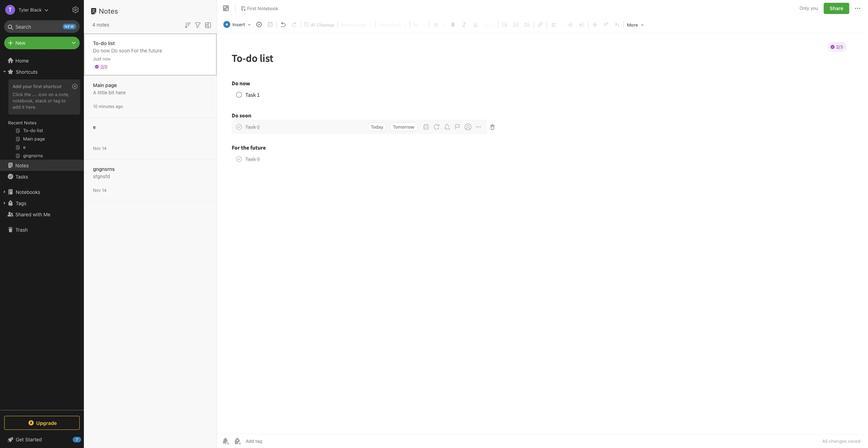 Task type: vqa. For each thing, say whether or not it's contained in the screenshot.
23 button at the right of the page
no



Task type: locate. For each thing, give the bounding box(es) containing it.
group containing add your first shortcut
[[0, 77, 84, 163]]

tyler black
[[19, 7, 42, 12]]

to-do list do now do soon for the future
[[93, 40, 162, 53]]

only
[[800, 5, 810, 11]]

1 horizontal spatial the
[[140, 47, 147, 53]]

main
[[93, 82, 104, 88]]

More actions field
[[854, 3, 863, 14]]

expand tags image
[[2, 200, 7, 206]]

now down do
[[101, 47, 110, 53]]

1 do from the left
[[93, 47, 99, 53]]

notes link
[[0, 160, 84, 171]]

group
[[0, 77, 84, 163]]

changes
[[830, 439, 848, 444]]

first notebook
[[247, 5, 279, 11]]

the left ...
[[24, 92, 31, 97]]

0 horizontal spatial do
[[93, 47, 99, 53]]

font color image
[[431, 20, 447, 29]]

10
[[93, 104, 98, 109]]

add tag image
[[233, 437, 242, 446]]

...
[[32, 92, 37, 97]]

stack
[[35, 98, 47, 104]]

0 vertical spatial now
[[101, 47, 110, 53]]

icon
[[38, 92, 47, 97]]

shortcuts
[[16, 69, 38, 75]]

do
[[93, 47, 99, 53], [111, 47, 118, 53]]

more actions image
[[854, 4, 863, 13]]

now inside to-do list do now do soon for the future
[[101, 47, 110, 53]]

2 nov 14 from the top
[[93, 188, 107, 193]]

settings image
[[71, 6, 80, 14]]

here
[[116, 89, 126, 95]]

add a reminder image
[[221, 437, 230, 446]]

4 notes
[[92, 22, 109, 28]]

highlight image
[[482, 20, 498, 29]]

1 vertical spatial 14
[[102, 188, 107, 193]]

1 vertical spatial notes
[[24, 120, 37, 126]]

insert
[[233, 22, 245, 27]]

0 vertical spatial the
[[140, 47, 147, 53]]

nov
[[93, 146, 101, 151], [93, 188, 101, 193]]

note,
[[59, 92, 69, 97]]

new
[[65, 24, 74, 29]]

nov 14 down sfgnsfd
[[93, 188, 107, 193]]

0 vertical spatial notes
[[99, 7, 118, 15]]

a
[[55, 92, 57, 97]]

future
[[149, 47, 162, 53]]

nov 14 up "gngnsrns"
[[93, 146, 107, 151]]

Insert field
[[222, 20, 253, 29]]

0 vertical spatial 14
[[102, 146, 107, 151]]

share button
[[825, 3, 850, 14]]

notes up notes
[[99, 7, 118, 15]]

bit
[[109, 89, 115, 95]]

shared with me
[[15, 211, 50, 217]]

More field
[[625, 20, 647, 30]]

a
[[93, 89, 96, 95]]

now
[[101, 47, 110, 53], [103, 56, 111, 61]]

undo image
[[278, 20, 288, 29]]

14
[[102, 146, 107, 151], [102, 188, 107, 193]]

View options field
[[202, 20, 212, 29]]

4
[[92, 22, 95, 28]]

1 vertical spatial the
[[24, 92, 31, 97]]

1 vertical spatial nov
[[93, 188, 101, 193]]

new
[[15, 40, 25, 46]]

heading level image
[[339, 20, 375, 29]]

now up 2/3
[[103, 56, 111, 61]]

black
[[30, 7, 42, 12]]

here.
[[26, 104, 37, 110]]

list
[[108, 40, 115, 46]]

10 minutes ago
[[93, 104, 123, 109]]

ago
[[116, 104, 123, 109]]

page
[[105, 82, 117, 88]]

tasks button
[[0, 171, 84, 182]]

get started
[[16, 437, 42, 443]]

just
[[93, 56, 101, 61]]

your
[[22, 84, 32, 89]]

sfgnsfd
[[93, 173, 110, 179]]

shared
[[15, 211, 31, 217]]

tag
[[53, 98, 60, 104]]

1 horizontal spatial do
[[111, 47, 118, 53]]

main page a little bit here
[[93, 82, 126, 95]]

nov down sfgnsfd
[[93, 188, 101, 193]]

14 down sfgnsfd
[[102, 188, 107, 193]]

Add filters field
[[194, 20, 202, 29]]

Sort options field
[[184, 20, 192, 29]]

tree
[[0, 55, 84, 410]]

notes
[[99, 7, 118, 15], [24, 120, 37, 126], [15, 163, 29, 168]]

nov 14
[[93, 146, 107, 151], [93, 188, 107, 193]]

Font size field
[[411, 20, 429, 29]]

tree containing home
[[0, 55, 84, 410]]

1 nov 14 from the top
[[93, 146, 107, 151]]

add your first shortcut
[[13, 84, 62, 89]]

soon
[[119, 47, 130, 53]]

do down the list
[[111, 47, 118, 53]]

0 vertical spatial nov
[[93, 146, 101, 151]]

add
[[13, 84, 21, 89]]

notes up 'tasks'
[[15, 163, 29, 168]]

recent notes
[[8, 120, 37, 126]]

font family image
[[377, 20, 409, 29]]

0 vertical spatial nov 14
[[93, 146, 107, 151]]

upgrade button
[[4, 416, 80, 430]]

do down to-
[[93, 47, 99, 53]]

get
[[16, 437, 24, 443]]

expand note image
[[222, 4, 231, 13]]

tags button
[[0, 198, 84, 209]]

notebook
[[258, 5, 279, 11]]

notes right recent
[[24, 120, 37, 126]]

14 up "gngnsrns"
[[102, 146, 107, 151]]

the inside group
[[24, 92, 31, 97]]

shared with me link
[[0, 209, 84, 220]]

shortcut
[[43, 84, 62, 89]]

new search field
[[9, 20, 76, 33]]

upgrade
[[36, 420, 57, 426]]

tasks
[[15, 174, 28, 180]]

the
[[140, 47, 147, 53], [24, 92, 31, 97]]

first
[[33, 84, 42, 89]]

notebooks link
[[0, 186, 84, 198]]

the right for
[[140, 47, 147, 53]]

Alignment field
[[548, 20, 566, 29]]

home
[[15, 58, 29, 63]]

Font color field
[[430, 20, 448, 29]]

0 horizontal spatial the
[[24, 92, 31, 97]]

1 vertical spatial nov 14
[[93, 188, 107, 193]]

or
[[48, 98, 52, 104]]

nov down e
[[93, 146, 101, 151]]

home link
[[0, 55, 84, 66]]

font size image
[[411, 20, 428, 29]]

Search text field
[[9, 20, 75, 33]]

trash link
[[0, 224, 84, 235]]



Task type: describe. For each thing, give the bounding box(es) containing it.
task image
[[254, 20, 264, 29]]

share
[[830, 5, 844, 11]]

1 vertical spatial now
[[103, 56, 111, 61]]

little
[[98, 89, 107, 95]]

alignment image
[[549, 20, 565, 29]]

e
[[93, 124, 96, 130]]

trash
[[15, 227, 28, 233]]

notebook,
[[13, 98, 34, 104]]

click
[[13, 92, 23, 97]]

expand notebooks image
[[2, 189, 7, 195]]

all changes saved
[[823, 439, 861, 444]]

Note Editor text field
[[217, 34, 867, 434]]

gngnsrns
[[93, 166, 115, 172]]

2 vertical spatial notes
[[15, 163, 29, 168]]

Font family field
[[377, 20, 409, 29]]

7
[[76, 438, 78, 442]]

note list element
[[84, 0, 217, 448]]

1 nov from the top
[[93, 146, 101, 151]]

note window element
[[217, 0, 867, 448]]

recent
[[8, 120, 23, 126]]

to-
[[93, 40, 101, 46]]

started
[[25, 437, 42, 443]]

click the ...
[[13, 92, 37, 97]]

2 14 from the top
[[102, 188, 107, 193]]

2 nov from the top
[[93, 188, 101, 193]]

icon on a note, notebook, stack or tag to add it here.
[[13, 92, 69, 110]]

saved
[[849, 439, 861, 444]]

notes inside group
[[24, 120, 37, 126]]

minutes
[[99, 104, 115, 109]]

2 do from the left
[[111, 47, 118, 53]]

shortcuts button
[[0, 66, 84, 77]]

tyler
[[19, 7, 29, 12]]

add
[[13, 104, 21, 110]]

the inside to-do list do now do soon for the future
[[140, 47, 147, 53]]

add filters image
[[194, 21, 202, 29]]

for
[[131, 47, 139, 53]]

more
[[628, 22, 639, 28]]

new button
[[4, 37, 80, 49]]

first notebook button
[[239, 3, 281, 13]]

first
[[247, 5, 257, 11]]

Account field
[[0, 3, 49, 17]]

notes
[[97, 22, 109, 28]]

me
[[43, 211, 50, 217]]

to
[[62, 98, 66, 104]]

tags
[[16, 200, 26, 206]]

Help and Learning task checklist field
[[0, 435, 84, 446]]

notebooks
[[16, 189, 40, 195]]

Heading level field
[[339, 20, 375, 29]]

on
[[48, 92, 54, 97]]

do
[[101, 40, 107, 46]]

all
[[823, 439, 828, 444]]

notes inside note list element
[[99, 7, 118, 15]]

it
[[22, 104, 25, 110]]

with
[[33, 211, 42, 217]]

just now
[[93, 56, 111, 61]]

2/3
[[101, 64, 107, 69]]

Add tag field
[[245, 438, 298, 445]]

Highlight field
[[481, 20, 498, 29]]

1 14 from the top
[[102, 146, 107, 151]]

you
[[811, 5, 819, 11]]

only you
[[800, 5, 819, 11]]

click to collapse image
[[81, 436, 87, 444]]



